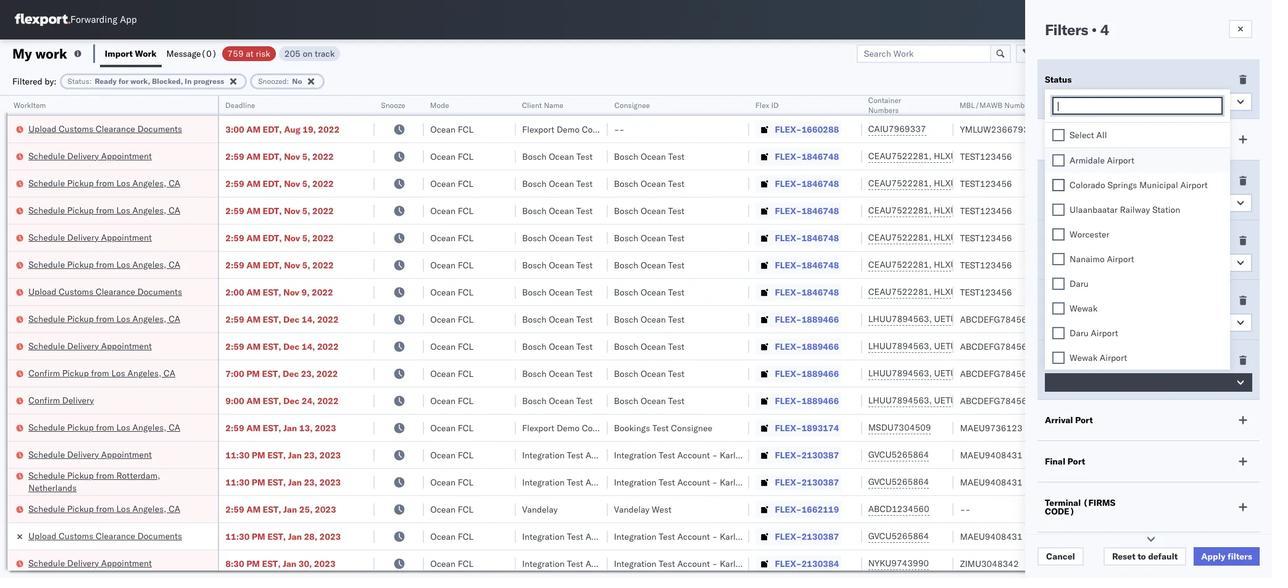 Task type: vqa. For each thing, say whether or not it's contained in the screenshot.


Task type: locate. For each thing, give the bounding box(es) containing it.
2 5, from the top
[[302, 178, 310, 189]]

flex-2130387
[[775, 450, 839, 461], [775, 477, 839, 488], [775, 531, 839, 542]]

1 vertical spatial --
[[960, 504, 971, 515]]

confirm pickup from los angeles, ca link
[[28, 367, 175, 379]]

airport up "wewak airport"
[[1091, 328, 1118, 339]]

demo for -
[[557, 124, 580, 135]]

2 upload customs clearance documents link from the top
[[28, 286, 182, 298]]

edt, for 5th the schedule delivery appointment link from the bottom
[[263, 151, 282, 162]]

zimu3048342
[[960, 558, 1019, 569]]

2 karl from the top
[[720, 477, 736, 488]]

clearance
[[96, 123, 135, 134], [96, 286, 135, 297], [96, 531, 135, 542]]

1 edt, from the top
[[263, 124, 282, 135]]

airport down daru airport
[[1100, 352, 1127, 364]]

0 vertical spatial upload customs clearance documents
[[28, 123, 182, 134]]

account
[[677, 450, 710, 461], [677, 477, 710, 488], [677, 531, 710, 542], [677, 558, 710, 569]]

0 horizontal spatial :
[[89, 76, 92, 86]]

1 vertical spatial daru
[[1070, 328, 1089, 339]]

est, left 9,
[[263, 287, 281, 298]]

upload customs clearance documents for 1st upload customs clearance documents button from the top
[[28, 123, 182, 134]]

2 vertical spatial upload
[[28, 531, 56, 542]]

2 lhuu7894563, from the top
[[868, 341, 932, 352]]

0 vertical spatial wewak
[[1070, 303, 1098, 314]]

flex id
[[755, 101, 779, 110]]

schedule pickup from los angeles, ca
[[28, 177, 180, 189], [28, 205, 180, 216], [28, 259, 180, 270], [28, 313, 180, 324], [28, 422, 180, 433], [28, 503, 180, 515]]

2:59 am est, dec 14, 2022 up "7:00 pm est, dec 23, 2022"
[[226, 341, 339, 352]]

: up the deadline "button"
[[287, 76, 289, 86]]

lhuu7894563, for confirm delivery
[[868, 395, 932, 406]]

0 vertical spatial risk
[[256, 48, 270, 59]]

0 vertical spatial 11:30
[[226, 450, 250, 461]]

flexport. image
[[15, 14, 70, 26]]

no down colorado
[[1059, 198, 1070, 209]]

delivery for schedule delivery appointment button related to 8:30 pm est, jan 30, 2023
[[67, 558, 99, 569]]

1 vertical spatial customs
[[59, 286, 93, 297]]

integration
[[614, 450, 657, 461], [614, 477, 657, 488], [614, 531, 657, 542], [614, 558, 657, 569]]

upload customs clearance documents link
[[28, 123, 182, 135], [28, 286, 182, 298], [28, 530, 182, 542]]

wewak up daru airport
[[1070, 303, 1098, 314]]

2023 right 30,
[[314, 558, 336, 569]]

4 appointment from the top
[[101, 449, 152, 460]]

jan left 28,
[[288, 531, 302, 542]]

4 schedule delivery appointment button from the top
[[28, 448, 152, 462]]

nov
[[284, 151, 300, 162], [284, 178, 300, 189], [284, 205, 300, 216], [284, 232, 300, 244], [284, 260, 300, 271], [283, 287, 299, 298]]

numbers down container
[[868, 106, 899, 115]]

ca for third the schedule pickup from los angeles, ca button from the bottom of the page
[[169, 313, 180, 324]]

1 vertical spatial flexport demo consignee
[[522, 423, 623, 434]]

11:30 down 2:59 am est, jan 13, 2023 in the bottom of the page
[[226, 450, 250, 461]]

on
[[303, 48, 313, 59]]

port down daru airport
[[1090, 355, 1107, 366]]

schedule delivery appointment link for 2:59
[[28, 231, 152, 244]]

1 5, from the top
[[302, 151, 310, 162]]

est, up "7:00 pm est, dec 23, 2022"
[[263, 341, 281, 352]]

2 vertical spatial port
[[1068, 456, 1085, 467]]

2 appointment from the top
[[101, 232, 152, 243]]

2 vertical spatial 11:30
[[226, 531, 250, 542]]

colorado springs municipal airport
[[1070, 180, 1208, 191]]

2130387 up 1662119
[[802, 477, 839, 488]]

23, down 13,
[[304, 450, 317, 461]]

2023 for 2nd schedule pickup from los angeles, ca link from the bottom
[[315, 423, 336, 434]]

11:30 up 8:30
[[226, 531, 250, 542]]

3 integration from the top
[[614, 531, 657, 542]]

schedule pickup from los angeles, ca for 5th schedule pickup from los angeles, ca link from the bottom
[[28, 205, 180, 216]]

daru down the "nanaimo"
[[1070, 278, 1089, 290]]

0 horizontal spatial no
[[292, 76, 302, 86]]

0 vertical spatial daru
[[1070, 278, 1089, 290]]

resize handle column header for flex id
[[847, 96, 862, 578]]

8 2:59 from the top
[[226, 423, 244, 434]]

10 schedule from the top
[[28, 470, 65, 481]]

pm right 8:30
[[246, 558, 260, 569]]

0 vertical spatial gvcu5265864
[[868, 449, 929, 461]]

schedule pickup from los angeles, ca button
[[28, 177, 180, 190], [28, 204, 180, 218], [28, 258, 180, 272], [28, 313, 180, 326], [28, 421, 180, 435], [28, 503, 180, 516]]

flex-2130387 down the flex-1893174 on the bottom
[[775, 450, 839, 461]]

23, for schedule pickup from rotterdam, netherlands
[[304, 477, 317, 488]]

:
[[89, 76, 92, 86], [287, 76, 289, 86]]

3 flex-1889466 from the top
[[775, 368, 839, 379]]

pickup for fourth schedule pickup from los angeles, ca link from the bottom of the page
[[67, 259, 94, 270]]

snoozed up the deadline "button"
[[258, 76, 287, 86]]

9 flex- from the top
[[775, 341, 802, 352]]

dec up "7:00 pm est, dec 23, 2022"
[[283, 341, 300, 352]]

13,
[[299, 423, 313, 434]]

14, down 9,
[[302, 314, 315, 325]]

schedule inside schedule pickup from rotterdam, netherlands
[[28, 470, 65, 481]]

•
[[1092, 20, 1097, 39]]

3 clearance from the top
[[96, 531, 135, 542]]

resize handle column header for deadline
[[360, 96, 375, 578]]

0 vertical spatial 2:59 am est, dec 14, 2022
[[226, 314, 339, 325]]

0 vertical spatial upload
[[28, 123, 56, 134]]

0 horizontal spatial vandelay
[[522, 504, 558, 515]]

lhuu7894563, uetu5238478 for schedule delivery appointment
[[868, 341, 994, 352]]

airport up springs in the top right of the page
[[1107, 155, 1135, 166]]

1 vertical spatial maeu9408431
[[960, 477, 1023, 488]]

wewak down daru airport
[[1070, 352, 1098, 364]]

0 vertical spatial confirm
[[28, 368, 60, 379]]

3 2:59 am edt, nov 5, 2022 from the top
[[226, 205, 334, 216]]

1 vertical spatial demo
[[557, 423, 580, 434]]

clearance for first upload customs clearance documents button from the bottom of the page
[[96, 286, 135, 297]]

from inside schedule pickup from rotterdam, netherlands
[[96, 470, 114, 481]]

6 resize handle column header from the left
[[734, 96, 749, 578]]

3 fcl from the top
[[458, 178, 474, 189]]

1 vertical spatial confirm
[[28, 395, 60, 406]]

all
[[1097, 130, 1107, 141]]

11:30 pm est, jan 23, 2023 for schedule delivery appointment
[[226, 450, 341, 461]]

0 vertical spatial flex-2130387
[[775, 450, 839, 461]]

3 lhuu7894563, uetu5238478 from the top
[[868, 368, 994, 379]]

status
[[1045, 74, 1072, 85], [68, 76, 89, 86]]

message
[[166, 48, 201, 59]]

11 fcl from the top
[[458, 395, 474, 407]]

4 hlxu8034992 from the top
[[999, 232, 1060, 243]]

0 horizontal spatial mode
[[430, 101, 449, 110]]

schedule delivery appointment button for 2:59 am edt, nov 5, 2022
[[28, 231, 152, 245]]

11:30 pm est, jan 23, 2023 down 2:59 am est, jan 13, 2023 in the bottom of the page
[[226, 450, 341, 461]]

schedule for 6th schedule pickup from los angeles, ca link from the bottom
[[28, 177, 65, 189]]

4 flex-1846748 from the top
[[775, 232, 839, 244]]

2 vertical spatial upload customs clearance documents link
[[28, 530, 182, 542]]

upload for 1st upload customs clearance documents button from the top
[[28, 123, 56, 134]]

app
[[120, 14, 137, 26]]

1 11:30 pm est, jan 23, 2023 from the top
[[226, 450, 341, 461]]

departure
[[1045, 355, 1088, 366]]

1 vertical spatial mode
[[1045, 235, 1068, 246]]

3 schedule delivery appointment from the top
[[28, 340, 152, 352]]

lhuu7894563, for schedule delivery appointment
[[868, 341, 932, 352]]

3 lagerfeld from the top
[[738, 531, 775, 542]]

gvcu5265864 for schedule pickup from rotterdam, netherlands
[[868, 477, 929, 488]]

7:00
[[226, 368, 244, 379]]

1 horizontal spatial no
[[1059, 198, 1070, 209]]

3 upload customs clearance documents link from the top
[[28, 530, 182, 542]]

resize handle column header
[[203, 96, 218, 578], [360, 96, 375, 578], [409, 96, 424, 578], [501, 96, 516, 578], [593, 96, 608, 578], [734, 96, 749, 578], [847, 96, 862, 578], [939, 96, 954, 578], [1116, 96, 1131, 578], [1208, 96, 1222, 578], [1250, 96, 1265, 578]]

1 horizontal spatial client
[[1045, 295, 1070, 306]]

1 horizontal spatial client name
[[1045, 295, 1096, 306]]

759
[[228, 48, 244, 59]]

schedule pickup from los angeles, ca for sixth schedule pickup from los angeles, ca link
[[28, 503, 180, 515]]

1 vertical spatial client
[[1045, 295, 1070, 306]]

0 vertical spatial demo
[[557, 124, 580, 135]]

edt, for fourth schedule pickup from los angeles, ca link from the bottom of the page
[[263, 260, 282, 271]]

resize handle column header for client name
[[593, 96, 608, 578]]

2 2:59 am est, dec 14, 2022 from the top
[[226, 341, 339, 352]]

daru right 49
[[1070, 328, 1089, 339]]

2 ceau7522281, from the top
[[868, 178, 932, 189]]

2 vertical spatial maeu9408431
[[960, 531, 1023, 542]]

1 schedule delivery appointment button from the top
[[28, 150, 152, 163]]

2023 right 13,
[[315, 423, 336, 434]]

appointment
[[101, 150, 152, 161], [101, 232, 152, 243], [101, 340, 152, 352], [101, 449, 152, 460], [101, 558, 152, 569]]

flex-2130387 up flex-2130384
[[775, 531, 839, 542]]

pm
[[246, 368, 260, 379], [252, 450, 265, 461], [252, 477, 265, 488], [252, 531, 265, 542], [246, 558, 260, 569]]

23, up 25,
[[304, 477, 317, 488]]

23, for schedule delivery appointment
[[304, 450, 317, 461]]

3 schedule pickup from los angeles, ca from the top
[[28, 259, 180, 270]]

file exception button
[[1042, 44, 1127, 63], [1042, 44, 1127, 63]]

0 vertical spatial client name
[[522, 101, 564, 110]]

2 2:59 am edt, nov 5, 2022 from the top
[[226, 178, 334, 189]]

airport for nanaimo airport
[[1107, 254, 1134, 265]]

am
[[246, 124, 261, 135], [246, 151, 261, 162], [246, 178, 261, 189], [246, 205, 261, 216], [246, 232, 261, 244], [246, 260, 261, 271], [246, 287, 261, 298], [246, 314, 261, 325], [246, 341, 261, 352], [246, 395, 261, 407], [246, 423, 261, 434], [246, 504, 261, 515]]

flex-2130387 for schedule delivery appointment
[[775, 450, 839, 461]]

resize handle column header for consignee
[[734, 96, 749, 578]]

28,
[[304, 531, 317, 542]]

0 vertical spatial mode
[[430, 101, 449, 110]]

5 schedule delivery appointment link from the top
[[28, 557, 152, 569]]

filters • 4
[[1045, 20, 1109, 39]]

ceau7522281,
[[868, 151, 932, 162], [868, 178, 932, 189], [868, 205, 932, 216], [868, 232, 932, 243], [868, 259, 932, 270], [868, 286, 932, 298]]

schedule for third the schedule delivery appointment link from the top
[[28, 340, 65, 352]]

1 vertical spatial upload customs clearance documents button
[[28, 286, 182, 299]]

ceau7522281, hlxu6269489, hlxu8034992
[[868, 151, 1060, 162], [868, 178, 1060, 189], [868, 205, 1060, 216], [868, 232, 1060, 243], [868, 259, 1060, 270], [868, 286, 1060, 298]]

final
[[1045, 456, 1066, 467]]

pickup for 5th schedule pickup from los angeles, ca link from the bottom
[[67, 205, 94, 216]]

2 vertical spatial upload customs clearance documents
[[28, 531, 182, 542]]

0 vertical spatial 14,
[[302, 314, 315, 325]]

1 vertical spatial clearance
[[96, 286, 135, 297]]

airport right municipal
[[1181, 180, 1208, 191]]

2023 down 2:59 am est, jan 13, 2023 in the bottom of the page
[[319, 450, 341, 461]]

1 vertical spatial 11:30 pm est, jan 23, 2023
[[226, 477, 341, 488]]

0 horizontal spatial status
[[68, 76, 89, 86]]

risk right at
[[256, 48, 270, 59]]

3 button
[[1045, 93, 1253, 111]]

appointment for 11:30 pm est, jan 23, 2023
[[101, 449, 152, 460]]

1 vertical spatial 11:30
[[226, 477, 250, 488]]

1 vertical spatial no
[[1059, 198, 1070, 209]]

3 ceau7522281, hlxu6269489, hlxu8034992 from the top
[[868, 205, 1060, 216]]

0 vertical spatial maeu9408431
[[960, 450, 1023, 461]]

pickup inside "link"
[[62, 368, 89, 379]]

gvcu5265864 up abcd1234560 in the right bottom of the page
[[868, 477, 929, 488]]

angeles, for third schedule pickup from los angeles, ca link from the bottom of the page
[[132, 313, 166, 324]]

schedule for the schedule delivery appointment link for 2:59
[[28, 232, 65, 243]]

name inside button
[[544, 101, 564, 110]]

0 vertical spatial documents
[[137, 123, 182, 134]]

1 2130387 from the top
[[802, 450, 839, 461]]

0 vertical spatial 2130387
[[802, 450, 839, 461]]

mode up 5
[[1045, 235, 1068, 246]]

1 vertical spatial flex-2130387
[[775, 477, 839, 488]]

los inside "link"
[[111, 368, 125, 379]]

6 schedule from the top
[[28, 313, 65, 324]]

0 vertical spatial flexport
[[522, 124, 555, 135]]

los for 2nd schedule pickup from los angeles, ca link from the bottom
[[116, 422, 130, 433]]

2:59 am est, dec 14, 2022 down 2:00 am est, nov 9, 2022
[[226, 314, 339, 325]]

0 horizontal spatial snoozed
[[258, 76, 287, 86]]

confirm inside "link"
[[28, 368, 60, 379]]

14, up "7:00 pm est, dec 23, 2022"
[[302, 341, 315, 352]]

schedule delivery appointment link for 8:30
[[28, 557, 152, 569]]

None checkbox
[[1053, 154, 1065, 167], [1053, 179, 1065, 191], [1053, 204, 1065, 216], [1053, 228, 1065, 241], [1053, 253, 1065, 265], [1053, 302, 1065, 315], [1053, 327, 1065, 340], [1053, 352, 1065, 364], [1053, 154, 1065, 167], [1053, 179, 1065, 191], [1053, 204, 1065, 216], [1053, 228, 1065, 241], [1053, 253, 1065, 265], [1053, 302, 1065, 315], [1053, 327, 1065, 340], [1053, 352, 1065, 364]]

schedule pickup from rotterdam, netherlands
[[28, 470, 160, 494]]

vandelay for vandelay
[[522, 504, 558, 515]]

schedule for the schedule delivery appointment link associated with 11:30
[[28, 449, 65, 460]]

0 vertical spatial port
[[1090, 355, 1107, 366]]

ready
[[95, 76, 117, 86]]

2 customs from the top
[[59, 286, 93, 297]]

-- down consignee button
[[614, 124, 625, 135]]

: left the 'ready'
[[89, 76, 92, 86]]

pm up 2:59 am est, jan 25, 2023
[[252, 477, 265, 488]]

11:30 pm est, jan 28, 2023
[[226, 531, 341, 542]]

2 vertical spatial flex-2130387
[[775, 531, 839, 542]]

ca
[[169, 177, 180, 189], [169, 205, 180, 216], [169, 259, 180, 270], [169, 313, 180, 324], [164, 368, 175, 379], [169, 422, 180, 433], [169, 503, 180, 515]]

3 abcdefg78456546 from the top
[[960, 368, 1043, 379]]

0 horizontal spatial --
[[614, 124, 625, 135]]

port for departure port
[[1090, 355, 1107, 366]]

0 vertical spatial clearance
[[96, 123, 135, 134]]

los for 5th schedule pickup from los angeles, ca link from the bottom
[[116, 205, 130, 216]]

pm down 2:59 am est, jan 13, 2023 in the bottom of the page
[[252, 450, 265, 461]]

est,
[[263, 287, 281, 298], [263, 314, 281, 325], [263, 341, 281, 352], [262, 368, 281, 379], [263, 395, 281, 407], [263, 423, 281, 434], [267, 450, 286, 461], [267, 477, 286, 488], [263, 504, 281, 515], [267, 531, 286, 542], [262, 558, 281, 569]]

schedule delivery appointment link
[[28, 150, 152, 162], [28, 231, 152, 244], [28, 340, 152, 352], [28, 448, 152, 461], [28, 557, 152, 569]]

schedule pickup from los angeles, ca for 2nd schedule pickup from los angeles, ca link from the bottom
[[28, 422, 180, 433]]

resize handle column header for mbl/mawb numbers
[[1116, 96, 1131, 578]]

None checkbox
[[1053, 129, 1065, 141], [1053, 278, 1065, 290], [1053, 129, 1065, 141], [1053, 278, 1065, 290]]

armidale airport
[[1070, 155, 1135, 166]]

snoozed for snoozed : no
[[258, 76, 287, 86]]

ca for fifth the schedule pickup from los angeles, ca button from the top of the page
[[169, 422, 180, 433]]

snoozed down armidale
[[1045, 175, 1080, 186]]

pickup inside schedule pickup from rotterdam, netherlands
[[67, 470, 94, 481]]

2 ceau7522281, hlxu6269489, hlxu8034992 from the top
[[868, 178, 1060, 189]]

3 schedule from the top
[[28, 205, 65, 216]]

ca inside "link"
[[164, 368, 175, 379]]

pickup for sixth schedule pickup from los angeles, ca link
[[67, 503, 94, 515]]

import work
[[105, 48, 157, 59]]

choi
[[1175, 504, 1194, 515]]

4 schedule pickup from los angeles, ca from the top
[[28, 313, 180, 324]]

None text field
[[1057, 101, 1222, 112]]

hlxu8034992
[[999, 151, 1060, 162], [999, 178, 1060, 189], [999, 205, 1060, 216], [999, 232, 1060, 243], [999, 259, 1060, 270], [999, 286, 1060, 298]]

customs
[[59, 123, 93, 134], [59, 286, 93, 297], [59, 531, 93, 542]]

1 horizontal spatial numbers
[[1005, 101, 1036, 110]]

lhuu7894563, uetu5238478
[[868, 314, 994, 325], [868, 341, 994, 352], [868, 368, 994, 379], [868, 395, 994, 406]]

3:00
[[226, 124, 244, 135]]

angeles, for fourth schedule pickup from los angeles, ca link from the bottom of the page
[[132, 259, 166, 270]]

12 fcl from the top
[[458, 423, 474, 434]]

my
[[12, 45, 32, 62]]

flex-2130387 for schedule pickup from rotterdam, netherlands
[[775, 477, 839, 488]]

14 ocean fcl from the top
[[430, 477, 474, 488]]

1 schedule pickup from los angeles, ca link from the top
[[28, 177, 180, 189]]

11:30 up 2:59 am est, jan 25, 2023
[[226, 477, 250, 488]]

1 vertical spatial snoozed
[[1045, 175, 1080, 186]]

mode right snooze
[[430, 101, 449, 110]]

risk right at at top right
[[1057, 134, 1072, 145]]

workitem
[[14, 101, 46, 110]]

1 horizontal spatial status
[[1045, 74, 1072, 85]]

lhuu7894563, for confirm pickup from los angeles, ca
[[868, 368, 932, 379]]

12 schedule from the top
[[28, 558, 65, 569]]

11:30 for schedule delivery appointment
[[226, 450, 250, 461]]

consignee inside button
[[614, 101, 650, 110]]

no up the deadline "button"
[[292, 76, 302, 86]]

0 horizontal spatial numbers
[[868, 106, 899, 115]]

jan up 25,
[[288, 477, 302, 488]]

0 vertical spatial name
[[544, 101, 564, 110]]

flex-2130387 up flex-1662119
[[775, 477, 839, 488]]

1 vertical spatial documents
[[137, 286, 182, 297]]

os button
[[1229, 6, 1257, 34]]

est, down 11:30 pm est, jan 28, 2023
[[262, 558, 281, 569]]

1 hlxu6269489, from the top
[[934, 151, 997, 162]]

15 flex- from the top
[[775, 504, 802, 515]]

documents for 1st upload customs clearance documents button from the top
[[137, 123, 182, 134]]

flex-1660288
[[775, 124, 839, 135]]

4 resize handle column header from the left
[[501, 96, 516, 578]]

8 am from the top
[[246, 314, 261, 325]]

edt, for 5th schedule pickup from los angeles, ca link from the bottom
[[263, 205, 282, 216]]

2 vertical spatial clearance
[[96, 531, 135, 542]]

0 vertical spatial 11:30 pm est, jan 23, 2023
[[226, 450, 341, 461]]

delivery for 11:30 pm est, jan 23, 2023's schedule delivery appointment button
[[67, 449, 99, 460]]

confirm delivery button
[[28, 394, 94, 408]]

2 vertical spatial customs
[[59, 531, 93, 542]]

-- up zimu3048342
[[960, 504, 971, 515]]

numbers inside 'container numbers'
[[868, 106, 899, 115]]

wewak
[[1070, 303, 1098, 314], [1070, 352, 1098, 364]]

dec left 24,
[[283, 395, 300, 407]]

4 hlxu6269489, from the top
[[934, 232, 997, 243]]

2130387 for schedule delivery appointment
[[802, 450, 839, 461]]

1 vertical spatial upload
[[28, 286, 56, 297]]

schedule for 5th the schedule delivery appointment link from the bottom
[[28, 150, 65, 161]]

1 vertical spatial 2:59 am est, dec 14, 2022
[[226, 341, 339, 352]]

dec up 9:00 am est, dec 24, 2022
[[283, 368, 299, 379]]

schedule delivery appointment for 8:30 pm est, jan 30, 2023
[[28, 558, 152, 569]]

11:30 pm est, jan 23, 2023 up 2:59 am est, jan 25, 2023
[[226, 477, 341, 488]]

0 vertical spatial 23,
[[301, 368, 314, 379]]

flexport demo consignee for bookings test consignee
[[522, 423, 623, 434]]

23, up 24,
[[301, 368, 314, 379]]

12 flex- from the top
[[775, 423, 802, 434]]

0 vertical spatial upload customs clearance documents button
[[28, 123, 182, 136]]

5,
[[302, 151, 310, 162], [302, 178, 310, 189], [302, 205, 310, 216], [302, 232, 310, 244], [302, 260, 310, 271]]

est, down 2:00 am est, nov 9, 2022
[[263, 314, 281, 325]]

1893174
[[802, 423, 839, 434]]

angeles, inside "link"
[[127, 368, 161, 379]]

actions
[[1230, 101, 1255, 110]]

jaehyung
[[1137, 504, 1173, 515]]

1 flex-1889466 from the top
[[775, 314, 839, 325]]

1 vertical spatial port
[[1075, 415, 1093, 426]]

1 account from the top
[[677, 450, 710, 461]]

4 ceau7522281, from the top
[[868, 232, 932, 243]]

port right final
[[1068, 456, 1085, 467]]

daru for daru airport
[[1070, 328, 1089, 339]]

6 schedule pickup from los angeles, ca from the top
[[28, 503, 180, 515]]

port right arrival
[[1075, 415, 1093, 426]]

4 schedule delivery appointment from the top
[[28, 449, 152, 460]]

1 vertical spatial upload customs clearance documents
[[28, 286, 182, 297]]

resize handle column header for container numbers
[[939, 96, 954, 578]]

confirm delivery link
[[28, 394, 94, 407]]

gvcu5265864 down msdu7304509
[[868, 449, 929, 461]]

1 clearance from the top
[[96, 123, 135, 134]]

0 horizontal spatial name
[[544, 101, 564, 110]]

0 vertical spatial customs
[[59, 123, 93, 134]]

schedule delivery appointment for 2:59 am edt, nov 5, 2022
[[28, 232, 152, 243]]

2 schedule from the top
[[28, 177, 65, 189]]

1 vertical spatial wewak
[[1070, 352, 1098, 364]]

dec for confirm delivery
[[283, 395, 300, 407]]

2 abcdefg78456546 from the top
[[960, 341, 1043, 352]]

status left the 'ready'
[[68, 76, 89, 86]]

upload customs clearance documents
[[28, 123, 182, 134], [28, 286, 182, 297], [28, 531, 182, 542]]

1 horizontal spatial vandelay
[[614, 504, 650, 515]]

5, for 5th the schedule delivery appointment link from the bottom
[[302, 151, 310, 162]]

pm for schedule pickup from rotterdam, netherlands link
[[252, 477, 265, 488]]

airport right the "nanaimo"
[[1107, 254, 1134, 265]]

4 2:59 am edt, nov 5, 2022 from the top
[[226, 232, 334, 244]]

1 flex-1846748 from the top
[[775, 151, 839, 162]]

0 vertical spatial flexport demo consignee
[[522, 124, 623, 135]]

1 vertical spatial 14,
[[302, 341, 315, 352]]

0 horizontal spatial client
[[522, 101, 542, 110]]

ca for 3rd the schedule pickup from los angeles, ca button from the top of the page
[[169, 259, 180, 270]]

1 vertical spatial upload customs clearance documents link
[[28, 286, 182, 298]]

flex-1889466 for confirm delivery
[[775, 395, 839, 407]]

2 vertical spatial 23,
[[304, 477, 317, 488]]

delivery
[[67, 150, 99, 161], [67, 232, 99, 243], [67, 340, 99, 352], [62, 395, 94, 406], [67, 449, 99, 460], [67, 558, 99, 569]]

1 vertical spatial 23,
[[304, 450, 317, 461]]

1 vertical spatial 2130387
[[802, 477, 839, 488]]

0 vertical spatial snoozed
[[258, 76, 287, 86]]

15 ocean fcl from the top
[[430, 504, 474, 515]]

: for status
[[89, 76, 92, 86]]

flex-1889466 for confirm pickup from los angeles, ca
[[775, 368, 839, 379]]

0 horizontal spatial client name
[[522, 101, 564, 110]]

reset to default button
[[1104, 548, 1187, 566]]

1 horizontal spatial :
[[287, 76, 289, 86]]

import work button
[[100, 40, 161, 67]]

1 vertical spatial name
[[1072, 295, 1096, 306]]

ca for confirm pickup from los angeles, ca button at bottom left
[[164, 368, 175, 379]]

numbers up ymluw236679313
[[1005, 101, 1036, 110]]

west
[[652, 504, 672, 515]]

select all
[[1070, 130, 1107, 141]]

5 resize handle column header from the left
[[593, 96, 608, 578]]

2 demo from the top
[[557, 423, 580, 434]]

los
[[116, 177, 130, 189], [116, 205, 130, 216], [116, 259, 130, 270], [116, 313, 130, 324], [111, 368, 125, 379], [116, 422, 130, 433], [116, 503, 130, 515]]

2130387 down "1893174"
[[802, 450, 839, 461]]

est, up 8:30 pm est, jan 30, 2023
[[267, 531, 286, 542]]

upload customs clearance documents link for 1st upload customs clearance documents button from the top
[[28, 123, 182, 135]]

delivery inside confirm delivery link
[[62, 395, 94, 406]]

1 vertical spatial client name
[[1045, 295, 1096, 306]]

2 14, from the top
[[302, 341, 315, 352]]

0 vertical spatial client
[[522, 101, 542, 110]]

6 fcl from the top
[[458, 260, 474, 271]]

jan down 13,
[[288, 450, 302, 461]]

1 vandelay from the left
[[522, 504, 558, 515]]

flex-1846748
[[775, 151, 839, 162], [775, 178, 839, 189], [775, 205, 839, 216], [775, 232, 839, 244], [775, 260, 839, 271], [775, 287, 839, 298]]

0 vertical spatial upload customs clearance documents link
[[28, 123, 182, 135]]

gvcu5265864 for schedule delivery appointment
[[868, 449, 929, 461]]

4 schedule from the top
[[28, 232, 65, 243]]

1 horizontal spatial snoozed
[[1045, 175, 1080, 186]]

2023 up 2:59 am est, jan 25, 2023
[[319, 477, 341, 488]]

airport for armidale airport
[[1107, 155, 1135, 166]]

2 vertical spatial documents
[[137, 531, 182, 542]]

2 vertical spatial gvcu5265864
[[868, 531, 929, 542]]

file
[[1061, 48, 1076, 59]]

forwarding app
[[70, 14, 137, 26]]

status up 3 on the right
[[1045, 74, 1072, 85]]

2 vertical spatial 2130387
[[802, 531, 839, 542]]

2 fcl from the top
[[458, 151, 474, 162]]

list box
[[1045, 123, 1230, 578]]

11:30 pm est, jan 23, 2023
[[226, 450, 341, 461], [226, 477, 341, 488]]

2130387 up the 2130384
[[802, 531, 839, 542]]

1 lhuu7894563, uetu5238478 from the top
[[868, 314, 994, 325]]

1 vertical spatial gvcu5265864
[[868, 477, 929, 488]]

vandelay
[[522, 504, 558, 515], [614, 504, 650, 515]]

1 vertical spatial flexport
[[522, 423, 555, 434]]

1 horizontal spatial risk
[[1057, 134, 1072, 145]]

11 am from the top
[[246, 423, 261, 434]]

gvcu5265864 up nyku9743990
[[868, 531, 929, 542]]

uetu5238478 for confirm pickup from los angeles, ca
[[934, 368, 994, 379]]

-
[[614, 124, 619, 135], [619, 124, 625, 135], [712, 450, 718, 461], [712, 477, 718, 488], [960, 504, 966, 515], [966, 504, 971, 515], [1196, 504, 1201, 515], [712, 531, 718, 542], [712, 558, 718, 569]]

6 schedule pickup from los angeles, ca link from the top
[[28, 503, 180, 515]]

flexport demo consignee
[[522, 124, 623, 135], [522, 423, 623, 434]]

14 flex- from the top
[[775, 477, 802, 488]]

3 lhuu7894563, from the top
[[868, 368, 932, 379]]



Task type: describe. For each thing, give the bounding box(es) containing it.
2 hlxu6269489, from the top
[[934, 178, 997, 189]]

3
[[1059, 96, 1064, 107]]

los for 6th schedule pickup from los angeles, ca link from the bottom
[[116, 177, 130, 189]]

flex-1662119
[[775, 504, 839, 515]]

6 ocean fcl from the top
[[430, 260, 474, 271]]

daru airport
[[1070, 328, 1118, 339]]

1 am from the top
[[246, 124, 261, 135]]

action
[[1229, 48, 1256, 59]]

6 test123456 from the top
[[960, 287, 1012, 298]]

3 schedule pickup from los angeles, ca button from the top
[[28, 258, 180, 272]]

angeles, for sixth schedule pickup from los angeles, ca link
[[132, 503, 166, 515]]

10 resize handle column header from the left
[[1208, 96, 1222, 578]]

pickup for 6th schedule pickup from los angeles, ca link from the bottom
[[67, 177, 94, 189]]

nyku9743990
[[868, 558, 929, 569]]

est, up 2:59 am est, jan 13, 2023 in the bottom of the page
[[263, 395, 281, 407]]

work,
[[130, 76, 150, 86]]

0 horizontal spatial risk
[[256, 48, 270, 59]]

flex id button
[[749, 98, 850, 111]]

1 appointment from the top
[[101, 150, 152, 161]]

est, up 11:30 pm est, jan 28, 2023
[[263, 504, 281, 515]]

2:00
[[226, 287, 244, 298]]

clearance for 1st upload customs clearance documents button from the top
[[96, 123, 135, 134]]

schedule for fourth schedule pickup from los angeles, ca link from the bottom of the page
[[28, 259, 65, 270]]

abcdefg78456546 for schedule delivery appointment
[[960, 341, 1043, 352]]

3 flex-1846748 from the top
[[775, 205, 839, 216]]

4 fcl from the top
[[458, 205, 474, 216]]

schedule delivery appointment for 11:30 pm est, jan 23, 2023
[[28, 449, 152, 460]]

wewak airport
[[1070, 352, 1127, 364]]

est, down 9:00 am est, dec 24, 2022
[[263, 423, 281, 434]]

select
[[1070, 130, 1094, 141]]

49 button
[[1045, 314, 1253, 332]]

pickup for confirm pickup from los angeles, ca "link"
[[62, 368, 89, 379]]

5 2:59 am edt, nov 5, 2022 from the top
[[226, 260, 334, 271]]

pm for the schedule delivery appointment link associated with 11:30
[[252, 450, 265, 461]]

abcdefg78456546 for confirm pickup from los angeles, ca
[[960, 368, 1043, 379]]

delivery for third schedule delivery appointment button from the bottom
[[67, 340, 99, 352]]

message (0)
[[166, 48, 217, 59]]

id
[[771, 101, 779, 110]]

schedule for 8:30's the schedule delivery appointment link
[[28, 558, 65, 569]]

3 2130387 from the top
[[802, 531, 839, 542]]

1 test123456 from the top
[[960, 151, 1012, 162]]

Search Shipments (/) text field
[[1036, 10, 1155, 29]]

cancel
[[1046, 551, 1075, 562]]

destination
[[1222, 504, 1267, 515]]

flexport demo consignee for --
[[522, 124, 623, 135]]

6 ceau7522281, from the top
[[868, 286, 932, 298]]

forwarding app link
[[15, 14, 137, 26]]

205 on track
[[284, 48, 335, 59]]

16 ocean fcl from the top
[[430, 531, 474, 542]]

angeles, for 2nd schedule pickup from los angeles, ca link from the bottom
[[132, 422, 166, 433]]

cancel button
[[1038, 548, 1084, 566]]

springs
[[1108, 180, 1137, 191]]

client inside button
[[522, 101, 542, 110]]

jaehyung choi - test destination a
[[1137, 504, 1272, 515]]

schedule pickup from los angeles, ca for fourth schedule pickup from los angeles, ca link from the bottom of the page
[[28, 259, 180, 270]]

1 2:59 from the top
[[226, 151, 244, 162]]

status for status : ready for work, blocked, in progress
[[68, 76, 89, 86]]

est, up 9:00 am est, dec 24, 2022
[[262, 368, 281, 379]]

17 ocean fcl from the top
[[430, 558, 474, 569]]

no inside button
[[1059, 198, 1070, 209]]

client name inside button
[[522, 101, 564, 110]]

flex-2130384
[[775, 558, 839, 569]]

1 vertical spatial risk
[[1057, 134, 1072, 145]]

nanaimo
[[1070, 254, 1105, 265]]

maeu9408431 for schedule pickup from rotterdam, netherlands
[[960, 477, 1023, 488]]

(0)
[[201, 48, 217, 59]]

resize handle column header for mode
[[501, 96, 516, 578]]

1889466 for confirm delivery
[[802, 395, 839, 407]]

7 fcl from the top
[[458, 287, 474, 298]]

3 flex- from the top
[[775, 178, 802, 189]]

list box containing select all
[[1045, 123, 1230, 578]]

documents for first upload customs clearance documents button from the bottom of the page
[[137, 286, 182, 297]]

client name button
[[516, 98, 596, 111]]

10 flex- from the top
[[775, 368, 802, 379]]

3 upload customs clearance documents from the top
[[28, 531, 182, 542]]

wewak for wewak airport
[[1070, 352, 1098, 364]]

3 hlxu8034992 from the top
[[999, 205, 1060, 216]]

5 flex-1846748 from the top
[[775, 260, 839, 271]]

exception
[[1078, 48, 1119, 59]]

from inside "link"
[[91, 368, 109, 379]]

11 ocean fcl from the top
[[430, 395, 474, 407]]

3 flex-2130387 from the top
[[775, 531, 839, 542]]

7 2:59 from the top
[[226, 341, 244, 352]]

1 ceau7522281, hlxu6269489, hlxu8034992 from the top
[[868, 151, 1060, 162]]

for
[[118, 76, 129, 86]]

(firms
[[1083, 498, 1116, 509]]

pickup for third schedule pickup from los angeles, ca link from the bottom of the page
[[67, 313, 94, 324]]

apply filters
[[1201, 551, 1253, 562]]

demo for bookings
[[557, 423, 580, 434]]

est, up 2:59 am est, jan 25, 2023
[[267, 477, 286, 488]]

1 uetu5238478 from the top
[[934, 314, 994, 325]]

lhuu7894563, uetu5238478 for confirm pickup from los angeles, ca
[[868, 368, 994, 379]]

pm for 8:30's the schedule delivery appointment link
[[246, 558, 260, 569]]

1 integration from the top
[[614, 450, 657, 461]]

Search Work text field
[[857, 44, 991, 63]]

ulaanbaatar railway station
[[1070, 204, 1181, 215]]

759 at risk
[[228, 48, 270, 59]]

1 1889466 from the top
[[802, 314, 839, 325]]

3 am from the top
[[246, 178, 261, 189]]

pm right 7:00
[[246, 368, 260, 379]]

5 schedule pickup from los angeles, ca button from the top
[[28, 421, 180, 435]]

4 lagerfeld from the top
[[738, 558, 775, 569]]

los for sixth schedule pickup from los angeles, ca link
[[116, 503, 130, 515]]

departure port
[[1045, 355, 1107, 366]]

3 ceau7522281, from the top
[[868, 205, 932, 216]]

13 fcl from the top
[[458, 450, 474, 461]]

lhuu7894563, uetu5238478 for confirm delivery
[[868, 395, 994, 406]]

: for snoozed
[[287, 76, 289, 86]]

filters
[[1228, 551, 1253, 562]]

container numbers
[[868, 96, 901, 115]]

6 flex- from the top
[[775, 260, 802, 271]]

6 hlxu8034992 from the top
[[999, 286, 1060, 298]]

9 2:59 from the top
[[226, 504, 244, 515]]

2130384
[[802, 558, 839, 569]]

arrival
[[1045, 415, 1073, 426]]

8 flex- from the top
[[775, 314, 802, 325]]

2 flex- from the top
[[775, 151, 802, 162]]

2 upload customs clearance documents button from the top
[[28, 286, 182, 299]]

1 hlxu8034992 from the top
[[999, 151, 1060, 162]]

status : ready for work, blocked, in progress
[[68, 76, 224, 86]]

5 ceau7522281, from the top
[[868, 259, 932, 270]]

4
[[1100, 20, 1109, 39]]

schedule pickup from rotterdam, netherlands link
[[28, 469, 202, 494]]

vandelay for vandelay west
[[614, 504, 650, 515]]

1 ocean fcl from the top
[[430, 124, 474, 135]]

1 integration test account - karl lagerfeld from the top
[[614, 450, 775, 461]]

8 fcl from the top
[[458, 314, 474, 325]]

jan left 25,
[[283, 504, 297, 515]]

10 am from the top
[[246, 395, 261, 407]]

2023 for the schedule delivery appointment link associated with 11:30
[[319, 450, 341, 461]]

5 2:59 from the top
[[226, 260, 244, 271]]

6 am from the top
[[246, 260, 261, 271]]

2 test123456 from the top
[[960, 178, 1012, 189]]

daru for daru
[[1070, 278, 1089, 290]]

appointment for 2:59 am edt, nov 5, 2022
[[101, 232, 152, 243]]

0 vertical spatial --
[[614, 124, 625, 135]]

angeles, for 5th schedule pickup from los angeles, ca link from the bottom
[[132, 205, 166, 216]]

19,
[[303, 124, 316, 135]]

container
[[868, 96, 901, 105]]

3 schedule pickup from los angeles, ca link from the top
[[28, 258, 180, 271]]

dec down 2:00 am est, nov 9, 2022
[[283, 314, 300, 325]]

aug
[[284, 124, 300, 135]]

11 resize handle column header from the left
[[1250, 96, 1265, 578]]

colorado
[[1070, 180, 1105, 191]]

2 integration test account - karl lagerfeld from the top
[[614, 477, 775, 488]]

17 flex- from the top
[[775, 558, 802, 569]]

vandelay west
[[614, 504, 672, 515]]

pm up 8:30 pm est, jan 30, 2023
[[252, 531, 265, 542]]

batch
[[1203, 48, 1227, 59]]

dec for schedule delivery appointment
[[283, 341, 300, 352]]

code)
[[1045, 506, 1075, 517]]

12 ocean fcl from the top
[[430, 423, 474, 434]]

1 horizontal spatial mode
[[1045, 235, 1068, 246]]

9:00 am est, dec 24, 2022
[[226, 395, 339, 407]]

2:00 am est, nov 9, 2022
[[226, 287, 333, 298]]

airport for daru airport
[[1091, 328, 1118, 339]]

2130387 for schedule pickup from rotterdam, netherlands
[[802, 477, 839, 488]]

3 11:30 from the top
[[226, 531, 250, 542]]

2 ocean fcl from the top
[[430, 151, 474, 162]]

1 fcl from the top
[[458, 124, 474, 135]]

4 flex- from the top
[[775, 205, 802, 216]]

17 fcl from the top
[[458, 558, 474, 569]]

4 test123456 from the top
[[960, 232, 1012, 244]]

file exception
[[1061, 48, 1119, 59]]

numbers for mbl/mawb numbers
[[1005, 101, 1036, 110]]

1 horizontal spatial --
[[960, 504, 971, 515]]

final port
[[1045, 456, 1085, 467]]

bookings test consignee
[[614, 423, 712, 434]]

2023 right 25,
[[315, 504, 336, 515]]

2:59 am est, jan 25, 2023
[[226, 504, 336, 515]]

1889466 for schedule delivery appointment
[[802, 341, 839, 352]]

4 2:59 from the top
[[226, 232, 244, 244]]

karl for schedule pickup from rotterdam, netherlands link
[[720, 477, 736, 488]]

edt, for upload customs clearance documents link associated with 1st upload customs clearance documents button from the top
[[263, 124, 282, 135]]

abcdefg78456546 for confirm delivery
[[960, 395, 1043, 407]]

2 account from the top
[[677, 477, 710, 488]]

default
[[1148, 551, 1178, 562]]

msdu7304509
[[868, 422, 931, 433]]

confirm for confirm delivery
[[28, 395, 60, 406]]

mbl/mawb numbers
[[960, 101, 1036, 110]]

los for third schedule pickup from los angeles, ca link from the bottom of the page
[[116, 313, 130, 324]]

at
[[246, 48, 254, 59]]

container numbers button
[[862, 93, 942, 115]]

3 schedule delivery appointment button from the top
[[28, 340, 152, 353]]

9 fcl from the top
[[458, 341, 474, 352]]

25,
[[299, 504, 313, 515]]

karl for the schedule delivery appointment link associated with 11:30
[[720, 450, 736, 461]]

numbers for container numbers
[[868, 106, 899, 115]]

pickup for schedule pickup from rotterdam, netherlands link
[[67, 470, 94, 481]]

3 1846748 from the top
[[802, 205, 839, 216]]

1 schedule delivery appointment link from the top
[[28, 150, 152, 162]]

uetu5238478 for confirm delivery
[[934, 395, 994, 406]]

progress
[[193, 76, 224, 86]]

status for status
[[1045, 74, 1072, 85]]

snooze
[[381, 101, 405, 110]]

at risk
[[1045, 134, 1072, 145]]

work
[[35, 45, 67, 62]]

2023 for schedule pickup from rotterdam, netherlands link
[[319, 477, 341, 488]]

in
[[185, 76, 192, 86]]

batch action
[[1203, 48, 1256, 59]]

maeu9408431 for schedule delivery appointment
[[960, 450, 1023, 461]]

uetu5238478 for schedule delivery appointment
[[934, 341, 994, 352]]

schedule for schedule pickup from rotterdam, netherlands link
[[28, 470, 65, 481]]

at
[[1045, 134, 1055, 145]]

jan left 30,
[[283, 558, 296, 569]]

filtered
[[12, 76, 42, 87]]

schedule delivery appointment button for 11:30 pm est, jan 23, 2023
[[28, 448, 152, 462]]

flexport for bookings
[[522, 423, 555, 434]]

24,
[[302, 395, 315, 407]]

los for confirm pickup from los angeles, ca "link"
[[111, 368, 125, 379]]

4 ceau7522281, hlxu6269489, hlxu8034992 from the top
[[868, 232, 1060, 243]]

8:30
[[226, 558, 244, 569]]

2 flex-1846748 from the top
[[775, 178, 839, 189]]

205
[[284, 48, 301, 59]]

deadline button
[[219, 98, 362, 111]]

flex-1889466 for schedule delivery appointment
[[775, 341, 839, 352]]

7 am from the top
[[246, 287, 261, 298]]

municipal
[[1140, 180, 1178, 191]]

4 1846748 from the top
[[802, 232, 839, 244]]

schedule for third schedule pickup from los angeles, ca link from the bottom of the page
[[28, 313, 65, 324]]

mbl/mawb numbers button
[[954, 98, 1118, 111]]

ymluw236679313
[[960, 124, 1040, 135]]

5 flex- from the top
[[775, 232, 802, 244]]

5 ceau7522281, hlxu6269489, hlxu8034992 from the top
[[868, 259, 1060, 270]]

delivery for schedule delivery appointment button corresponding to 2:59 am edt, nov 5, 2022
[[67, 232, 99, 243]]

snoozed for snoozed
[[1045, 175, 1080, 186]]

7:00 pm est, dec 23, 2022
[[226, 368, 338, 379]]

forwarding
[[70, 14, 117, 26]]

0 vertical spatial no
[[292, 76, 302, 86]]

no button
[[1045, 194, 1253, 212]]

filters
[[1045, 20, 1088, 39]]

a
[[1270, 504, 1272, 515]]

2023 right 28,
[[319, 531, 341, 542]]

1 lagerfeld from the top
[[738, 450, 775, 461]]

mode inside button
[[430, 101, 449, 110]]

los for fourth schedule pickup from los angeles, ca link from the bottom of the page
[[116, 259, 130, 270]]

est, down 2:59 am est, jan 13, 2023 in the bottom of the page
[[267, 450, 286, 461]]

jan left 13,
[[283, 423, 297, 434]]

5 ocean fcl from the top
[[430, 232, 474, 244]]

my work
[[12, 45, 67, 62]]

9 am from the top
[[246, 341, 261, 352]]

terminal (firms code)
[[1045, 498, 1116, 517]]

6 ceau7522281, hlxu6269489, hlxu8034992 from the top
[[868, 286, 1060, 298]]

3 2:59 from the top
[[226, 205, 244, 216]]

by:
[[45, 76, 57, 87]]

ulaanbaatar
[[1070, 204, 1118, 215]]

6 flex-1846748 from the top
[[775, 287, 839, 298]]

2023 for 8:30's the schedule delivery appointment link
[[314, 558, 336, 569]]

6 schedule pickup from los angeles, ca button from the top
[[28, 503, 180, 516]]

4 integration test account - karl lagerfeld from the top
[[614, 558, 775, 569]]

station
[[1152, 204, 1181, 215]]

delivery for 'confirm delivery' button
[[62, 395, 94, 406]]

customs for first upload customs clearance documents button from the bottom of the page
[[59, 286, 93, 297]]

13 flex- from the top
[[775, 450, 802, 461]]

2:59 am est, jan 13, 2023
[[226, 423, 336, 434]]

ca for sixth the schedule pickup from los angeles, ca button from the top of the page
[[169, 503, 180, 515]]

16 fcl from the top
[[458, 531, 474, 542]]

9:00
[[226, 395, 244, 407]]

import
[[105, 48, 133, 59]]

1 horizontal spatial name
[[1072, 295, 1096, 306]]

4 account from the top
[[677, 558, 710, 569]]

upload for first upload customs clearance documents button from the bottom of the page
[[28, 286, 56, 297]]

3 schedule delivery appointment link from the top
[[28, 340, 152, 352]]

3 documents from the top
[[137, 531, 182, 542]]



